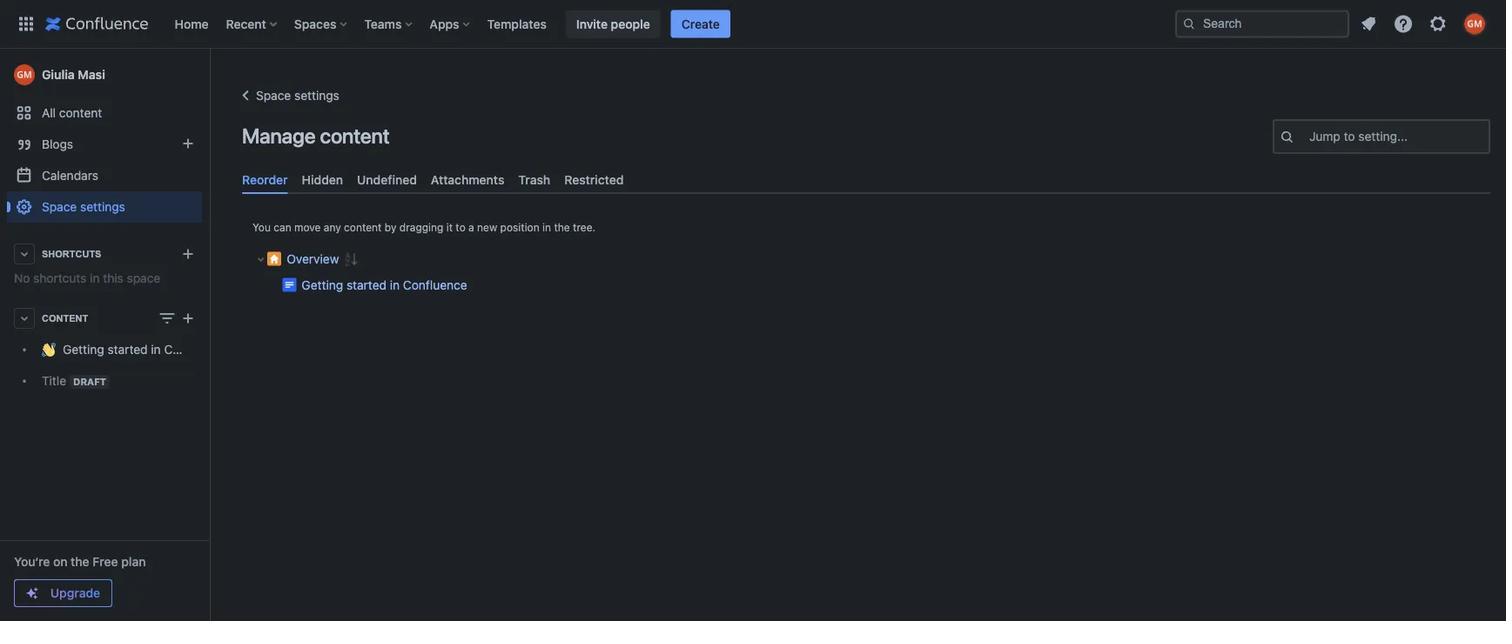 Task type: describe. For each thing, give the bounding box(es) containing it.
giulia masi
[[42, 68, 105, 82]]

move
[[294, 222, 321, 234]]

Search field
[[1176, 10, 1350, 38]]

recent button
[[221, 10, 284, 38]]

jump to setting...
[[1310, 129, 1408, 144]]

upgrade button
[[15, 581, 111, 607]]

you're on the free plan
[[14, 555, 146, 570]]

home link
[[169, 10, 214, 38]]

apps
[[430, 17, 460, 31]]

any
[[324, 222, 341, 234]]

create
[[682, 17, 720, 31]]

0 vertical spatial to
[[1345, 129, 1356, 144]]

appswitcher icon image
[[16, 14, 37, 34]]

hidden link
[[295, 165, 350, 194]]

setting...
[[1359, 129, 1408, 144]]

position
[[501, 222, 540, 234]]

blogs link
[[7, 129, 202, 160]]

0 vertical spatial settings
[[294, 88, 340, 103]]

invite people
[[577, 17, 650, 31]]

notification icon image
[[1359, 14, 1380, 34]]

restricted link
[[558, 165, 631, 194]]

banner containing home
[[0, 0, 1507, 49]]

you
[[253, 222, 271, 234]]

in right the position
[[543, 222, 551, 234]]

getting started in confluence link inside space element
[[7, 334, 228, 366]]

a
[[469, 222, 474, 234]]

content
[[42, 313, 88, 324]]

hidden
[[302, 172, 343, 187]]

title draft
[[42, 374, 106, 388]]

in down change view image
[[151, 343, 161, 357]]

tab list containing reorder
[[235, 165, 1498, 194]]

help icon image
[[1394, 14, 1415, 34]]

upgrade
[[50, 587, 100, 601]]

all
[[42, 106, 56, 120]]

1 vertical spatial to
[[456, 222, 466, 234]]

all content link
[[7, 98, 202, 129]]

undefined link
[[350, 165, 424, 194]]

free
[[93, 555, 118, 570]]

1 vertical spatial space
[[42, 200, 77, 214]]

shortcuts
[[33, 271, 87, 286]]

create a blog image
[[178, 133, 199, 154]]

calendars link
[[7, 160, 202, 192]]

invite people button
[[566, 10, 661, 38]]

content for all content
[[59, 106, 102, 120]]

trash link
[[512, 165, 558, 194]]

manage content
[[242, 124, 390, 148]]

apps button
[[425, 10, 477, 38]]

spaces
[[294, 17, 337, 31]]

teams button
[[359, 10, 419, 38]]

attachments
[[431, 172, 505, 187]]

content button
[[7, 303, 202, 334]]

this
[[103, 271, 123, 286]]

the inside space element
[[71, 555, 89, 570]]

getting inside space element
[[63, 343, 104, 357]]

premium image
[[25, 587, 39, 601]]



Task type: locate. For each thing, give the bounding box(es) containing it.
the left tree. on the left
[[554, 222, 570, 234]]

no shortcuts in this space
[[14, 271, 160, 286]]

space settings inside space element
[[42, 200, 125, 214]]

getting started in confluence
[[302, 278, 467, 292], [63, 343, 228, 357]]

the right on
[[71, 555, 89, 570]]

add shortcut image
[[178, 244, 199, 265]]

content up undefined
[[320, 124, 390, 148]]

draft
[[73, 377, 106, 388]]

started inside space element
[[108, 343, 148, 357]]

settings
[[294, 88, 340, 103], [80, 200, 125, 214]]

manage
[[242, 124, 316, 148]]

1 vertical spatial getting started in confluence link
[[7, 334, 228, 366]]

invite
[[577, 17, 608, 31]]

collapse sidebar image
[[190, 57, 228, 92]]

templates link
[[482, 10, 552, 38]]

Search settings text field
[[1310, 128, 1313, 145]]

settings up manage content
[[294, 88, 340, 103]]

you're
[[14, 555, 50, 570]]

space settings
[[256, 88, 340, 103], [42, 200, 125, 214]]

global element
[[10, 0, 1172, 48]]

all content
[[42, 106, 102, 120]]

to left a
[[456, 222, 466, 234]]

banner
[[0, 0, 1507, 49]]

0 horizontal spatial settings
[[80, 200, 125, 214]]

1 vertical spatial space settings link
[[7, 192, 202, 223]]

0 vertical spatial content
[[59, 106, 102, 120]]

0 horizontal spatial getting
[[63, 343, 104, 357]]

1 vertical spatial started
[[108, 343, 148, 357]]

1 horizontal spatial to
[[1345, 129, 1356, 144]]

confluence image
[[45, 14, 149, 34], [45, 14, 149, 34]]

on
[[53, 555, 68, 570]]

confluence down create a page image
[[164, 343, 228, 357]]

templates
[[487, 17, 547, 31]]

getting started in confluence link up draft
[[7, 334, 228, 366]]

space element
[[0, 49, 228, 622]]

tree.
[[573, 222, 596, 234]]

the
[[554, 222, 570, 234], [71, 555, 89, 570]]

plan
[[121, 555, 146, 570]]

attachments link
[[424, 165, 512, 194]]

0 vertical spatial getting started in confluence link
[[283, 272, 473, 298]]

0 vertical spatial getting started in confluence
[[302, 278, 467, 292]]

space settings link down calendars
[[7, 192, 202, 223]]

1 horizontal spatial settings
[[294, 88, 340, 103]]

0 horizontal spatial the
[[71, 555, 89, 570]]

blogs
[[42, 137, 73, 152]]

create link
[[671, 10, 731, 38]]

reorder
[[242, 172, 288, 187]]

getting started in confluence down by
[[302, 278, 467, 292]]

0 horizontal spatial space settings
[[42, 200, 125, 214]]

getting started in confluence link
[[283, 272, 473, 298], [7, 334, 228, 366]]

getting started in confluence inside space element
[[63, 343, 228, 357]]

reorder link
[[235, 165, 295, 194]]

confluence down the you can move any content by dragging it to a new position in the tree.
[[403, 278, 467, 292]]

space
[[256, 88, 291, 103], [42, 200, 77, 214]]

1 horizontal spatial space settings
[[256, 88, 340, 103]]

can
[[274, 222, 292, 234]]

started
[[347, 278, 387, 292], [108, 343, 148, 357]]

space settings up manage content
[[256, 88, 340, 103]]

title
[[42, 374, 66, 388]]

people
[[611, 17, 650, 31]]

settings inside space element
[[80, 200, 125, 214]]

0 vertical spatial the
[[554, 222, 570, 234]]

change view image
[[157, 308, 178, 329]]

space
[[127, 271, 160, 286]]

0 horizontal spatial to
[[456, 222, 466, 234]]

content
[[59, 106, 102, 120], [320, 124, 390, 148], [344, 222, 382, 234]]

home
[[175, 17, 209, 31]]

getting up "title draft" at bottom
[[63, 343, 104, 357]]

tab list
[[235, 165, 1498, 194]]

teams
[[364, 17, 402, 31]]

tree
[[7, 334, 228, 397]]

overview
[[287, 252, 339, 266]]

giulia masi link
[[7, 57, 202, 92]]

0 horizontal spatial getting started in confluence
[[63, 343, 228, 357]]

0 horizontal spatial space
[[42, 200, 77, 214]]

0 vertical spatial getting
[[302, 278, 343, 292]]

search image
[[1183, 17, 1197, 31]]

dragging
[[400, 222, 444, 234]]

restricted
[[565, 172, 624, 187]]

0 horizontal spatial confluence
[[164, 343, 228, 357]]

in down by
[[390, 278, 400, 292]]

2 vertical spatial content
[[344, 222, 382, 234]]

tree containing getting started in confluence
[[7, 334, 228, 397]]

shortcuts
[[42, 249, 101, 260]]

masi
[[78, 68, 105, 82]]

space settings link up manage
[[235, 85, 340, 106]]

content inside space element
[[59, 106, 102, 120]]

1 vertical spatial getting started in confluence
[[63, 343, 228, 357]]

getting started in confluence link down by
[[283, 272, 473, 298]]

content right all on the left of page
[[59, 106, 102, 120]]

to right jump
[[1345, 129, 1356, 144]]

spaces button
[[289, 10, 354, 38]]

1 horizontal spatial space
[[256, 88, 291, 103]]

1 vertical spatial content
[[320, 124, 390, 148]]

content for manage content
[[320, 124, 390, 148]]

new
[[477, 222, 498, 234]]

getting
[[302, 278, 343, 292], [63, 343, 104, 357]]

in
[[543, 222, 551, 234], [90, 271, 100, 286], [390, 278, 400, 292], [151, 343, 161, 357]]

no
[[14, 271, 30, 286]]

shortcuts button
[[7, 239, 202, 270]]

started down 'content' dropdown button
[[108, 343, 148, 357]]

1 vertical spatial the
[[71, 555, 89, 570]]

settings down calendars link
[[80, 200, 125, 214]]

1 vertical spatial settings
[[80, 200, 125, 214]]

getting started in confluence down change view image
[[63, 343, 228, 357]]

content left by
[[344, 222, 382, 234]]

space settings down calendars
[[42, 200, 125, 214]]

it
[[447, 222, 453, 234]]

jump
[[1310, 129, 1341, 144]]

0 vertical spatial space
[[256, 88, 291, 103]]

1 vertical spatial getting
[[63, 343, 104, 357]]

tree inside space element
[[7, 334, 228, 397]]

0 vertical spatial space settings link
[[235, 85, 340, 106]]

space up manage
[[256, 88, 291, 103]]

in left this
[[90, 271, 100, 286]]

1 vertical spatial confluence
[[164, 343, 228, 357]]

confluence inside space element
[[164, 343, 228, 357]]

0 horizontal spatial space settings link
[[7, 192, 202, 223]]

settings icon image
[[1428, 14, 1449, 34]]

1 vertical spatial space settings
[[42, 200, 125, 214]]

confluence
[[403, 278, 467, 292], [164, 343, 228, 357]]

started down by
[[347, 278, 387, 292]]

giulia
[[42, 68, 75, 82]]

trash
[[519, 172, 551, 187]]

recent
[[226, 17, 266, 31]]

0 horizontal spatial getting started in confluence link
[[7, 334, 228, 366]]

overview link
[[268, 246, 344, 272]]

1 horizontal spatial space settings link
[[235, 85, 340, 106]]

by
[[385, 222, 397, 234]]

space settings link
[[235, 85, 340, 106], [7, 192, 202, 223]]

1 horizontal spatial the
[[554, 222, 570, 234]]

0 vertical spatial space settings
[[256, 88, 340, 103]]

1 horizontal spatial started
[[347, 278, 387, 292]]

undefined
[[357, 172, 417, 187]]

1 horizontal spatial getting
[[302, 278, 343, 292]]

1 horizontal spatial getting started in confluence
[[302, 278, 467, 292]]

space down calendars
[[42, 200, 77, 214]]

you can move any content by dragging it to a new position in the tree.
[[253, 222, 596, 234]]

1 horizontal spatial confluence
[[403, 278, 467, 292]]

0 horizontal spatial started
[[108, 343, 148, 357]]

0 vertical spatial started
[[347, 278, 387, 292]]

getting down overview on the top
[[302, 278, 343, 292]]

calendars
[[42, 169, 98, 183]]

0 vertical spatial confluence
[[403, 278, 467, 292]]

1 horizontal spatial getting started in confluence link
[[283, 272, 473, 298]]

to
[[1345, 129, 1356, 144], [456, 222, 466, 234]]

create a page image
[[178, 308, 199, 329]]



Task type: vqa. For each thing, say whether or not it's contained in the screenshot.
shortcuts
yes



